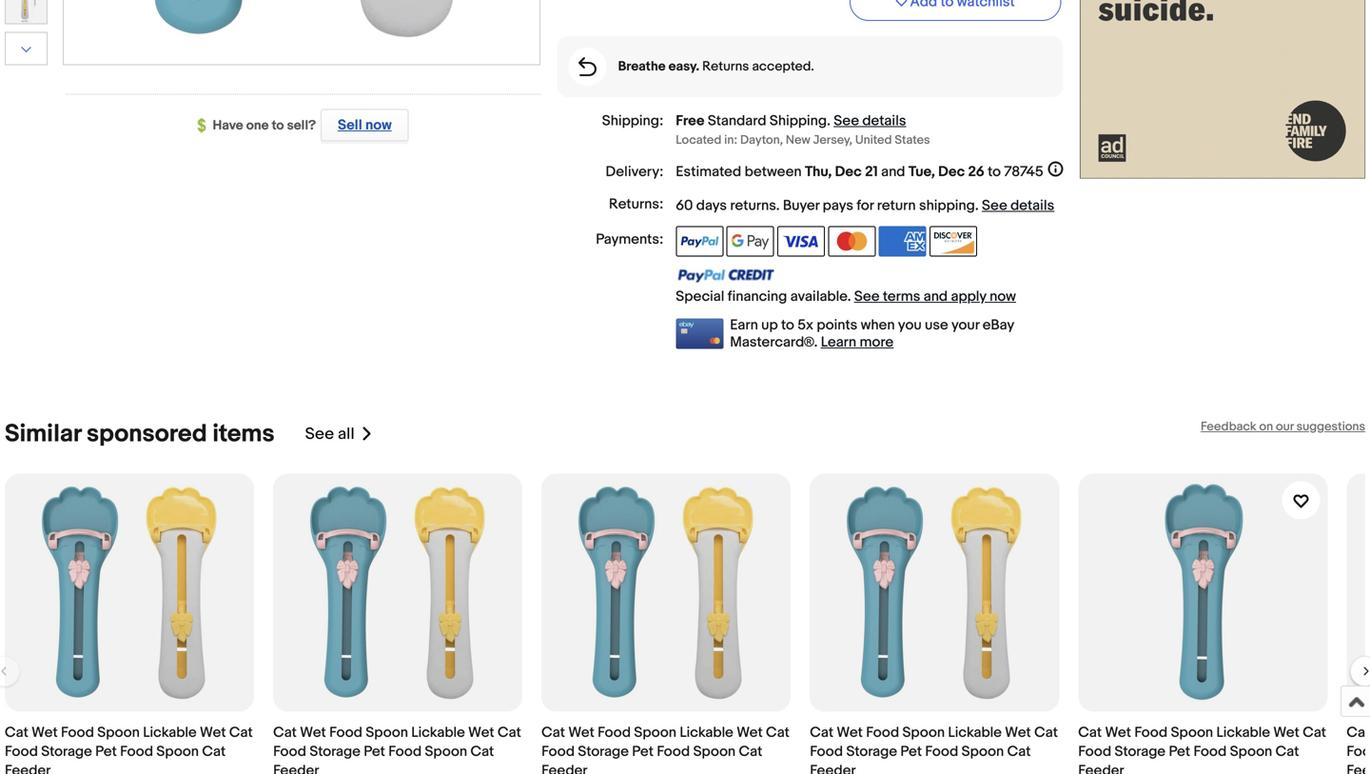 Task type: vqa. For each thing, say whether or not it's contained in the screenshot.
the more
yes



Task type: describe. For each thing, give the bounding box(es) containing it.
1 wet from the left
[[32, 724, 58, 741]]

1 horizontal spatial see details link
[[982, 197, 1055, 214]]

sell now
[[338, 117, 392, 134]]

4 wet from the left
[[469, 724, 495, 741]]

3 pet from the left
[[632, 743, 654, 760]]

returns
[[731, 197, 777, 214]]

78745
[[1005, 163, 1044, 180]]

4 storage from the left
[[847, 743, 898, 760]]

see up when
[[855, 288, 880, 305]]

0 horizontal spatial see details link
[[834, 112, 907, 130]]

feeder for 5th cat wet food spoon lickable wet cat food storage pet food spoon  cat feeder link from the right
[[5, 762, 51, 774]]

paypal image
[[676, 226, 724, 257]]

picture 8 of 14 image
[[6, 0, 47, 23]]

1 cat wet food spoon lickable wet cat food storage pet food spoon  cat feeder link from the left
[[5, 474, 254, 774]]

learn more link
[[821, 334, 894, 351]]

payments:
[[596, 231, 664, 248]]

similar
[[5, 419, 81, 449]]

special financing available. see terms and apply now
[[676, 288, 1017, 305]]

items
[[213, 419, 275, 449]]

5 storage from the left
[[1115, 743, 1166, 760]]

60 days returns . buyer pays for return shipping . see details
[[676, 197, 1055, 214]]

shipping
[[920, 197, 976, 214]]

pays
[[823, 197, 854, 214]]

5x
[[798, 317, 814, 334]]

2 pet from the left
[[364, 743, 385, 760]]

easy.
[[669, 59, 700, 75]]

60
[[676, 197, 693, 214]]

for
[[857, 197, 874, 214]]

financing
[[728, 288, 788, 305]]

similar sponsored items
[[5, 419, 275, 449]]

2 cat wet food spoon lickable wet cat food storage pet food spoon  cat feeder from the left
[[273, 724, 522, 774]]

all
[[338, 424, 355, 444]]

feeder for 3rd cat wet food spoon lickable wet cat food storage pet food spoon  cat feeder link
[[542, 762, 588, 774]]

2 dec from the left
[[939, 163, 966, 180]]

see terms and apply now link
[[855, 288, 1017, 305]]

breathe easy. returns accepted.
[[618, 59, 815, 75]]

buyer
[[783, 197, 820, 214]]

1 vertical spatial to
[[988, 163, 1001, 180]]

3 storage from the left
[[578, 743, 629, 760]]

5 lickable from the left
[[1217, 724, 1271, 741]]

breathe
[[618, 59, 666, 75]]

american express image
[[879, 226, 927, 257]]

5 wet from the left
[[569, 724, 595, 741]]

master card image
[[829, 226, 876, 257]]

thu,
[[805, 163, 832, 180]]

up
[[762, 317, 778, 334]]

26
[[969, 163, 985, 180]]

with details__icon image
[[579, 57, 597, 76]]

on
[[1260, 419, 1274, 434]]

discover image
[[930, 226, 978, 257]]

estimated
[[676, 163, 742, 180]]

5 cat wet food spoon lickable wet cat food storage pet food spoon  cat feeder link from the left
[[1079, 474, 1328, 774]]

1 storage from the left
[[41, 743, 92, 760]]

free
[[676, 112, 705, 130]]

now inside main content
[[990, 288, 1017, 305]]

between
[[745, 163, 802, 180]]

feeder for 4th cat wet food spoon lickable wet cat food storage pet food spoon  cat feeder link from the left
[[810, 762, 856, 774]]

suggestions
[[1297, 419, 1366, 434]]

details inside free standard shipping . see details located in: dayton, new jersey, united states
[[863, 112, 907, 130]]

united
[[856, 133, 893, 148]]

special
[[676, 288, 725, 305]]

see left all
[[305, 424, 334, 444]]

and for 21
[[882, 163, 906, 180]]

states
[[895, 133, 931, 148]]

visa image
[[778, 226, 825, 257]]

cat link
[[1347, 474, 1371, 774]]

3 lickable from the left
[[680, 724, 734, 741]]

sponsored
[[87, 419, 207, 449]]

1 pet from the left
[[95, 743, 117, 760]]

paypal credit image
[[676, 268, 775, 283]]

. for returns
[[777, 197, 780, 214]]

more
[[860, 334, 894, 351]]

returns
[[703, 59, 750, 75]]

1 horizontal spatial details
[[1011, 197, 1055, 214]]

available.
[[791, 288, 852, 305]]

use
[[925, 317, 949, 334]]



Task type: locate. For each thing, give the bounding box(es) containing it.
0 horizontal spatial .
[[777, 197, 780, 214]]

food
[[61, 724, 94, 741], [329, 724, 363, 741], [598, 724, 631, 741], [867, 724, 900, 741], [1135, 724, 1168, 741], [5, 743, 38, 760], [120, 743, 153, 760], [273, 743, 307, 760], [389, 743, 422, 760], [542, 743, 575, 760], [657, 743, 690, 760], [810, 743, 844, 760], [926, 743, 959, 760], [1079, 743, 1112, 760], [1194, 743, 1228, 760]]

now
[[366, 117, 392, 134], [990, 288, 1017, 305]]

1 horizontal spatial dec
[[939, 163, 966, 180]]

in:
[[725, 133, 738, 148]]

dayton,
[[741, 133, 783, 148]]

2 lickable from the left
[[412, 724, 465, 741]]

21
[[865, 163, 878, 180]]

to for earn up to 5x points when you use your ebay mastercard®.
[[782, 317, 795, 334]]

shipping:
[[602, 112, 664, 130]]

and for terms
[[924, 288, 948, 305]]

sell now link
[[316, 109, 409, 141]]

details
[[863, 112, 907, 130], [1011, 197, 1055, 214]]

dec
[[836, 163, 862, 180], [939, 163, 966, 180]]

0 vertical spatial to
[[272, 118, 284, 134]]

delivery:
[[606, 163, 664, 180]]

now up ebay
[[990, 288, 1017, 305]]

and up use
[[924, 288, 948, 305]]

wet
[[32, 724, 58, 741], [200, 724, 226, 741], [300, 724, 326, 741], [469, 724, 495, 741], [569, 724, 595, 741], [737, 724, 763, 741], [837, 724, 863, 741], [1006, 724, 1032, 741], [1106, 724, 1132, 741], [1274, 724, 1300, 741]]

0 horizontal spatial dec
[[836, 163, 862, 180]]

. inside free standard shipping . see details located in: dayton, new jersey, united states
[[827, 112, 831, 130]]

cat wet food spoon lickable wet cat food storage pet food spoon  cat feeder - picture 1 of 14 image
[[64, 0, 540, 62]]

3 cat wet food spoon lickable wet cat food storage pet food spoon  cat feeder link from the left
[[542, 474, 791, 774]]

feeder for 2nd cat wet food spoon lickable wet cat food storage pet food spoon  cat feeder link
[[273, 762, 319, 774]]

.
[[827, 112, 831, 130], [777, 197, 780, 214], [976, 197, 979, 214]]

sell
[[338, 117, 362, 134]]

sell?
[[287, 118, 316, 134]]

and right the '21'
[[882, 163, 906, 180]]

spoon
[[97, 724, 140, 741], [366, 724, 408, 741], [634, 724, 677, 741], [903, 724, 945, 741], [1172, 724, 1214, 741], [157, 743, 199, 760], [425, 743, 468, 760], [694, 743, 736, 760], [962, 743, 1005, 760], [1231, 743, 1273, 760]]

. for shipping
[[827, 112, 831, 130]]

main content containing shipping:
[[558, 0, 1066, 351]]

feedback on our suggestions link
[[1201, 419, 1366, 434]]

0 vertical spatial details
[[863, 112, 907, 130]]

have
[[213, 118, 243, 134]]

see details link up united
[[834, 112, 907, 130]]

0 horizontal spatial and
[[882, 163, 906, 180]]

main content
[[558, 0, 1066, 351]]

2 vertical spatial to
[[782, 317, 795, 334]]

See all text field
[[305, 424, 355, 444]]

dec left 26
[[939, 163, 966, 180]]

to right 26
[[988, 163, 1001, 180]]

earn
[[730, 317, 759, 334]]

lickable
[[143, 724, 197, 741], [412, 724, 465, 741], [680, 724, 734, 741], [949, 724, 1002, 741], [1217, 724, 1271, 741]]

1 horizontal spatial now
[[990, 288, 1017, 305]]

1 vertical spatial now
[[990, 288, 1017, 305]]

4 cat wet food spoon lickable wet cat food storage pet food spoon  cat feeder link from the left
[[810, 474, 1060, 774]]

you
[[899, 317, 922, 334]]

1 cat wet food spoon lickable wet cat food storage pet food spoon  cat feeder from the left
[[5, 724, 253, 774]]

see all link
[[305, 419, 374, 449]]

your
[[952, 317, 980, 334]]

2 wet from the left
[[200, 724, 226, 741]]

0 horizontal spatial now
[[366, 117, 392, 134]]

advertisement region
[[1081, 0, 1366, 178]]

located
[[676, 133, 722, 148]]

feedback on our suggestions
[[1201, 419, 1366, 434]]

5 cat wet food spoon lickable wet cat food storage pet food spoon  cat feeder from the left
[[1079, 724, 1327, 774]]

tue,
[[909, 163, 936, 180]]

0 horizontal spatial details
[[863, 112, 907, 130]]

8 wet from the left
[[1006, 724, 1032, 741]]

see down 26
[[982, 197, 1008, 214]]

to right one
[[272, 118, 284, 134]]

learn more
[[821, 334, 894, 351]]

3 feeder from the left
[[542, 762, 588, 774]]

4 lickable from the left
[[949, 724, 1002, 741]]

and
[[882, 163, 906, 180], [924, 288, 948, 305]]

1 vertical spatial and
[[924, 288, 948, 305]]

one
[[246, 118, 269, 134]]

7 wet from the left
[[837, 724, 863, 741]]

10 wet from the left
[[1274, 724, 1300, 741]]

days
[[697, 197, 727, 214]]

2 storage from the left
[[310, 743, 361, 760]]

return
[[878, 197, 916, 214]]

feeder
[[5, 762, 51, 774], [273, 762, 319, 774], [542, 762, 588, 774], [810, 762, 856, 774], [1079, 762, 1125, 774]]

see details link
[[834, 112, 907, 130], [982, 197, 1055, 214]]

1 dec from the left
[[836, 163, 862, 180]]

3 wet from the left
[[300, 724, 326, 741]]

when
[[861, 317, 895, 334]]

learn
[[821, 334, 857, 351]]

see details link down 78745
[[982, 197, 1055, 214]]

2 horizontal spatial to
[[988, 163, 1001, 180]]

details down 78745
[[1011, 197, 1055, 214]]

1 horizontal spatial .
[[827, 112, 831, 130]]

1 vertical spatial see details link
[[982, 197, 1055, 214]]

to for have one to sell?
[[272, 118, 284, 134]]

ebay mastercard image
[[676, 318, 724, 349]]

. down 26
[[976, 197, 979, 214]]

1 feeder from the left
[[5, 762, 51, 774]]

accepted.
[[753, 59, 815, 75]]

2 cat wet food spoon lickable wet cat food storage pet food spoon  cat feeder link from the left
[[273, 474, 523, 774]]

see
[[834, 112, 860, 130], [982, 197, 1008, 214], [855, 288, 880, 305], [305, 424, 334, 444]]

jersey,
[[814, 133, 853, 148]]

dollar sign image
[[198, 118, 213, 134]]

see all
[[305, 424, 355, 444]]

4 cat wet food spoon lickable wet cat food storage pet food spoon  cat feeder from the left
[[810, 724, 1059, 774]]

our
[[1277, 419, 1294, 434]]

estimated between thu, dec 21 and tue, dec 26 to 78745
[[676, 163, 1044, 180]]

cat wet food spoon lickable wet cat food storage pet food spoon  cat feeder link
[[5, 474, 254, 774], [273, 474, 523, 774], [542, 474, 791, 774], [810, 474, 1060, 774], [1079, 474, 1328, 774]]

mastercard®.
[[730, 334, 818, 351]]

see inside free standard shipping . see details located in: dayton, new jersey, united states
[[834, 112, 860, 130]]

details up united
[[863, 112, 907, 130]]

5 pet from the left
[[1170, 743, 1191, 760]]

9 wet from the left
[[1106, 724, 1132, 741]]

5 feeder from the left
[[1079, 762, 1125, 774]]

4 pet from the left
[[901, 743, 923, 760]]

. left buyer
[[777, 197, 780, 214]]

feedback
[[1201, 419, 1257, 434]]

storage
[[41, 743, 92, 760], [310, 743, 361, 760], [578, 743, 629, 760], [847, 743, 898, 760], [1115, 743, 1166, 760]]

dec left the '21'
[[836, 163, 862, 180]]

to left the 5x
[[782, 317, 795, 334]]

google pay image
[[727, 226, 775, 257]]

. up jersey,
[[827, 112, 831, 130]]

1 vertical spatial details
[[1011, 197, 1055, 214]]

points
[[817, 317, 858, 334]]

apply
[[952, 288, 987, 305]]

see up jersey,
[[834, 112, 860, 130]]

have one to sell?
[[213, 118, 316, 134]]

4 feeder from the left
[[810, 762, 856, 774]]

1 lickable from the left
[[143, 724, 197, 741]]

feeder for fifth cat wet food spoon lickable wet cat food storage pet food spoon  cat feeder link from left
[[1079, 762, 1125, 774]]

earn up to 5x points when you use your ebay mastercard®.
[[730, 317, 1015, 351]]

free standard shipping . see details located in: dayton, new jersey, united states
[[676, 112, 931, 148]]

2 horizontal spatial .
[[976, 197, 979, 214]]

now right "sell"
[[366, 117, 392, 134]]

new
[[786, 133, 811, 148]]

6 wet from the left
[[737, 724, 763, 741]]

returns:
[[609, 196, 664, 213]]

standard
[[708, 112, 767, 130]]

0 horizontal spatial to
[[272, 118, 284, 134]]

0 vertical spatial and
[[882, 163, 906, 180]]

0 vertical spatial now
[[366, 117, 392, 134]]

to inside earn up to 5x points when you use your ebay mastercard®.
[[782, 317, 795, 334]]

0 vertical spatial see details link
[[834, 112, 907, 130]]

to
[[272, 118, 284, 134], [988, 163, 1001, 180], [782, 317, 795, 334]]

1 horizontal spatial to
[[782, 317, 795, 334]]

ebay
[[983, 317, 1015, 334]]

cat wet food spoon lickable wet cat food storage pet food spoon  cat feeder
[[5, 724, 253, 774], [273, 724, 522, 774], [542, 724, 790, 774], [810, 724, 1059, 774], [1079, 724, 1327, 774]]

pet
[[95, 743, 117, 760], [364, 743, 385, 760], [632, 743, 654, 760], [901, 743, 923, 760], [1170, 743, 1191, 760]]

2 feeder from the left
[[273, 762, 319, 774]]

cat
[[5, 724, 28, 741], [229, 724, 253, 741], [273, 724, 297, 741], [498, 724, 522, 741], [542, 724, 565, 741], [766, 724, 790, 741], [810, 724, 834, 741], [1035, 724, 1059, 741], [1079, 724, 1103, 741], [1304, 724, 1327, 741], [1347, 724, 1371, 774], [202, 743, 226, 760], [471, 743, 494, 760], [739, 743, 763, 760], [1008, 743, 1031, 760], [1276, 743, 1300, 760]]

terms
[[883, 288, 921, 305]]

3 cat wet food spoon lickable wet cat food storage pet food spoon  cat feeder from the left
[[542, 724, 790, 774]]

1 horizontal spatial and
[[924, 288, 948, 305]]

shipping
[[770, 112, 827, 130]]



